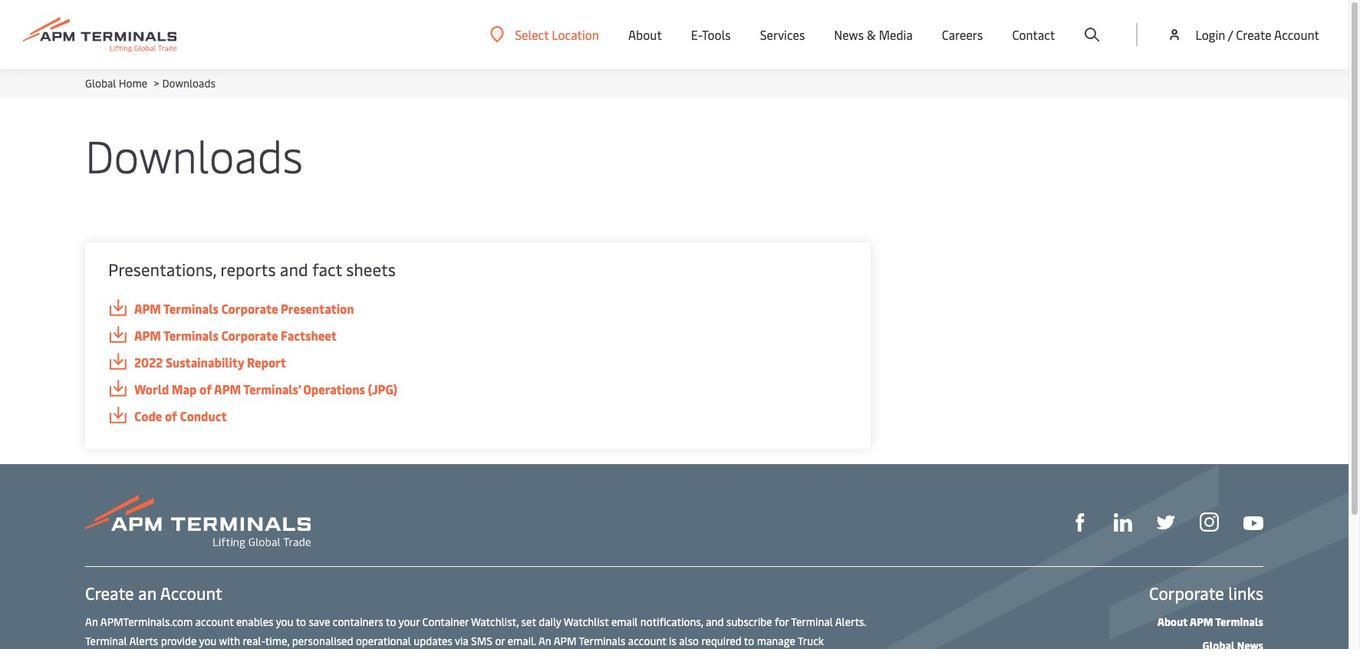 Task type: locate. For each thing, give the bounding box(es) containing it.
account left the is
[[629, 634, 667, 649]]

corporate inside apm terminals corporate factsheet link
[[221, 327, 278, 344]]

apm terminals corporate factsheet
[[134, 327, 337, 344]]

1 horizontal spatial you
[[276, 615, 294, 629]]

factsheet
[[281, 327, 337, 344]]

1 horizontal spatial account
[[1275, 26, 1320, 43]]

global home > downloads
[[85, 76, 216, 91]]

terminal right for
[[792, 615, 833, 629]]

0 horizontal spatial about
[[629, 26, 662, 43]]

via
[[455, 634, 469, 649]]

to
[[296, 615, 306, 629], [386, 615, 396, 629], [744, 634, 755, 649]]

1 vertical spatial terminal
[[85, 634, 127, 649]]

0 horizontal spatial to
[[296, 615, 306, 629]]

0 vertical spatial create
[[1237, 26, 1272, 43]]

set
[[522, 615, 536, 629]]

for
[[775, 615, 789, 629]]

save
[[309, 615, 330, 629]]

to left save
[[296, 615, 306, 629]]

create
[[1237, 26, 1272, 43], [85, 582, 134, 605]]

world
[[134, 381, 169, 398]]

reports
[[221, 258, 276, 281]]

1 vertical spatial corporate
[[221, 327, 278, 344]]

terminals down watchlist
[[579, 634, 626, 649]]

corporate up about apm terminals
[[1150, 582, 1225, 605]]

corporate up apm terminals corporate factsheet
[[221, 300, 278, 317]]

an left apmterminals.com
[[85, 615, 98, 629]]

daily
[[539, 615, 562, 629]]

notifications,
[[641, 615, 704, 629]]

e-tools button
[[691, 0, 731, 69]]

apm up 2022 at the left bottom of page
[[134, 327, 161, 344]]

account right an
[[160, 582, 222, 605]]

twitter image
[[1158, 514, 1176, 532]]

1 horizontal spatial an
[[539, 634, 552, 649]]

1 vertical spatial an
[[539, 634, 552, 649]]

about down the corporate links
[[1158, 615, 1188, 629]]

time,
[[265, 634, 290, 649]]

with
[[219, 634, 240, 649]]

linkedin__x28_alt_x29__3_ link
[[1115, 512, 1133, 532]]

alerts.
[[836, 615, 867, 629]]

0 vertical spatial and
[[280, 258, 308, 281]]

terminal
[[792, 615, 833, 629], [85, 634, 127, 649]]

apm down the corporate links
[[1190, 615, 1214, 629]]

sms
[[471, 634, 493, 649]]

sheets
[[346, 258, 396, 281]]

an
[[138, 582, 157, 605]]

1 horizontal spatial and
[[706, 615, 724, 629]]

login / create account
[[1196, 26, 1320, 43]]

2 horizontal spatial to
[[744, 634, 755, 649]]

code of conduct link
[[108, 407, 848, 426]]

0 horizontal spatial you
[[199, 634, 217, 649]]

downloads
[[162, 76, 216, 91], [85, 124, 303, 185]]

code
[[134, 408, 162, 424]]

account
[[195, 615, 234, 629], [629, 634, 667, 649]]

1 vertical spatial account
[[629, 634, 667, 649]]

1 vertical spatial create
[[85, 582, 134, 605]]

tools
[[702, 26, 731, 43]]

0 vertical spatial terminal
[[792, 615, 833, 629]]

of right code
[[165, 408, 177, 424]]

0 horizontal spatial and
[[280, 258, 308, 281]]

e-tools
[[691, 26, 731, 43]]

0 horizontal spatial of
[[165, 408, 177, 424]]

operational
[[356, 634, 411, 649]]

an down daily
[[539, 634, 552, 649]]

create an account
[[85, 582, 222, 605]]

corporate inside the apm terminals corporate presentation link
[[221, 300, 278, 317]]

corporate down apm terminals corporate presentation
[[221, 327, 278, 344]]

1 horizontal spatial terminal
[[792, 615, 833, 629]]

apm down daily
[[554, 634, 577, 649]]

contact button
[[1013, 0, 1056, 69]]

you left with
[[199, 634, 217, 649]]

0 vertical spatial account
[[195, 615, 234, 629]]

1 horizontal spatial of
[[200, 381, 212, 398]]

and up required
[[706, 615, 724, 629]]

0 horizontal spatial terminal
[[85, 634, 127, 649]]

media
[[879, 26, 913, 43]]

presentations, reports and fact sheets
[[108, 258, 396, 281]]

/
[[1229, 26, 1234, 43]]

you
[[276, 615, 294, 629], [199, 634, 217, 649]]

apm down 'presentations,'
[[134, 300, 161, 317]]

real-
[[243, 634, 265, 649]]

services button
[[760, 0, 805, 69]]

apm down 2022 sustainability report at the left bottom of page
[[214, 381, 241, 398]]

home
[[119, 76, 147, 91]]

1 vertical spatial account
[[160, 582, 222, 605]]

about button
[[629, 0, 662, 69]]

1 vertical spatial downloads
[[85, 124, 303, 185]]

about apm terminals
[[1158, 615, 1264, 629]]

world map of apm terminals' operations (jpg)
[[134, 381, 398, 398]]

terminals'
[[243, 381, 301, 398]]

watchlist
[[564, 615, 609, 629]]

0 vertical spatial of
[[200, 381, 212, 398]]

apmterminals.com
[[100, 615, 193, 629]]

presentation
[[281, 300, 354, 317]]

corporate
[[221, 300, 278, 317], [221, 327, 278, 344], [1150, 582, 1225, 605]]

2022 sustainability report
[[134, 354, 286, 371]]

1 vertical spatial about
[[1158, 615, 1188, 629]]

0 vertical spatial about
[[629, 26, 662, 43]]

manage
[[757, 634, 796, 649]]

1 vertical spatial you
[[199, 634, 217, 649]]

0 horizontal spatial create
[[85, 582, 134, 605]]

terminals
[[164, 300, 219, 317], [164, 327, 219, 344], [1216, 615, 1264, 629], [579, 634, 626, 649]]

to left your
[[386, 615, 396, 629]]

about left e-
[[629, 26, 662, 43]]

e-
[[691, 26, 702, 43]]

apm inside apm terminals corporate factsheet link
[[134, 327, 161, 344]]

0 vertical spatial downloads
[[162, 76, 216, 91]]

(jpg)
[[368, 381, 398, 398]]

create right /
[[1237, 26, 1272, 43]]

1 vertical spatial of
[[165, 408, 177, 424]]

facebook image
[[1072, 514, 1090, 532]]

operations
[[303, 381, 365, 398]]

apm inside the apm terminals corporate presentation link
[[134, 300, 161, 317]]

0 vertical spatial corporate
[[221, 300, 278, 317]]

terminal left alerts
[[85, 634, 127, 649]]

0 vertical spatial account
[[1275, 26, 1320, 43]]

containers
[[333, 615, 384, 629]]

0 vertical spatial an
[[85, 615, 98, 629]]

and left the fact
[[280, 258, 308, 281]]

of
[[200, 381, 212, 398], [165, 408, 177, 424]]

terminals inside an apmterminals.com account enables you to save containers to your container watchlist, set daily watchlist email notifications, and subscribe for terminal alerts. terminal alerts provide you with real-time, personalised operational updates via sms or email. an apm terminals account is also required to manage truc
[[579, 634, 626, 649]]

account up with
[[195, 615, 234, 629]]

you up time,
[[276, 615, 294, 629]]

your
[[399, 615, 420, 629]]

location
[[552, 26, 599, 43]]

apm inside world map of apm terminals' operations (jpg) link
[[214, 381, 241, 398]]

2022
[[134, 354, 163, 371]]

1 horizontal spatial create
[[1237, 26, 1272, 43]]

of right map
[[200, 381, 212, 398]]

container
[[423, 615, 469, 629]]

1 vertical spatial and
[[706, 615, 724, 629]]

account right /
[[1275, 26, 1320, 43]]

corporate for factsheet
[[221, 327, 278, 344]]

and
[[280, 258, 308, 281], [706, 615, 724, 629]]

about
[[629, 26, 662, 43], [1158, 615, 1188, 629]]

to down the 'subscribe'
[[744, 634, 755, 649]]

conduct
[[180, 408, 227, 424]]

global
[[85, 76, 116, 91]]

provide
[[161, 634, 197, 649]]

create left an
[[85, 582, 134, 605]]

>
[[154, 76, 159, 91]]

1 horizontal spatial about
[[1158, 615, 1188, 629]]



Task type: vqa. For each thing, say whether or not it's contained in the screenshot.
leftmost at
no



Task type: describe. For each thing, give the bounding box(es) containing it.
about for about
[[629, 26, 662, 43]]

careers button
[[943, 0, 984, 69]]

and inside an apmterminals.com account enables you to save containers to your container watchlist, set daily watchlist email notifications, and subscribe for terminal alerts. terminal alerts provide you with real-time, personalised operational updates via sms or email. an apm terminals account is also required to manage truc
[[706, 615, 724, 629]]

code of conduct
[[134, 408, 227, 424]]

or
[[495, 634, 505, 649]]

instagram link
[[1201, 512, 1220, 532]]

0 horizontal spatial an
[[85, 615, 98, 629]]

is
[[669, 634, 677, 649]]

2022 sustainability report link
[[108, 353, 848, 372]]

shape link
[[1072, 512, 1090, 532]]

also
[[680, 634, 699, 649]]

2 vertical spatial corporate
[[1150, 582, 1225, 605]]

terminals down 'presentations,'
[[164, 300, 219, 317]]

sustainability
[[166, 354, 244, 371]]

0 horizontal spatial account
[[160, 582, 222, 605]]

careers
[[943, 26, 984, 43]]

about apm terminals link
[[1158, 615, 1264, 629]]

corporate for presentation
[[221, 300, 278, 317]]

subscribe
[[727, 615, 773, 629]]

fill 44 link
[[1158, 512, 1176, 532]]

1 horizontal spatial to
[[386, 615, 396, 629]]

apmt footer logo image
[[85, 495, 311, 549]]

terminals down links
[[1216, 615, 1264, 629]]

login
[[1196, 26, 1226, 43]]

world map of apm terminals' operations (jpg) link
[[108, 380, 848, 399]]

news & media button
[[835, 0, 913, 69]]

watchlist,
[[471, 615, 519, 629]]

news & media
[[835, 26, 913, 43]]

contact
[[1013, 26, 1056, 43]]

alerts
[[129, 634, 158, 649]]

you tube link
[[1244, 512, 1264, 532]]

news
[[835, 26, 864, 43]]

apm inside an apmterminals.com account enables you to save containers to your container watchlist, set daily watchlist email notifications, and subscribe for terminal alerts. terminal alerts provide you with real-time, personalised operational updates via sms or email. an apm terminals account is also required to manage truc
[[554, 634, 577, 649]]

apm terminals corporate presentation link
[[108, 299, 848, 319]]

terminals up sustainability
[[164, 327, 219, 344]]

enables
[[236, 615, 274, 629]]

corporate links
[[1150, 582, 1264, 605]]

report
[[247, 354, 286, 371]]

apm terminals corporate presentation
[[134, 300, 354, 317]]

youtube image
[[1244, 516, 1264, 530]]

map
[[172, 381, 197, 398]]

required
[[702, 634, 742, 649]]

links
[[1229, 582, 1264, 605]]

updates
[[414, 634, 453, 649]]

select location button
[[491, 26, 599, 43]]

login / create account link
[[1168, 0, 1320, 69]]

global home link
[[85, 76, 147, 91]]

apm terminals corporate factsheet link
[[108, 326, 848, 345]]

instagram image
[[1201, 513, 1220, 532]]

linkedin image
[[1115, 514, 1133, 532]]

select
[[515, 26, 549, 43]]

presentations,
[[108, 258, 216, 281]]

email
[[612, 615, 638, 629]]

personalised
[[292, 634, 353, 649]]

about for about apm terminals
[[1158, 615, 1188, 629]]

select location
[[515, 26, 599, 43]]

0 horizontal spatial account
[[195, 615, 234, 629]]

services
[[760, 26, 805, 43]]

email.
[[508, 634, 536, 649]]

1 horizontal spatial account
[[629, 634, 667, 649]]

0 vertical spatial you
[[276, 615, 294, 629]]

fact
[[312, 258, 342, 281]]

an apmterminals.com account enables you to save containers to your container watchlist, set daily watchlist email notifications, and subscribe for terminal alerts. terminal alerts provide you with real-time, personalised operational updates via sms or email. an apm terminals account is also required to manage truc
[[85, 615, 867, 649]]

&
[[867, 26, 876, 43]]



